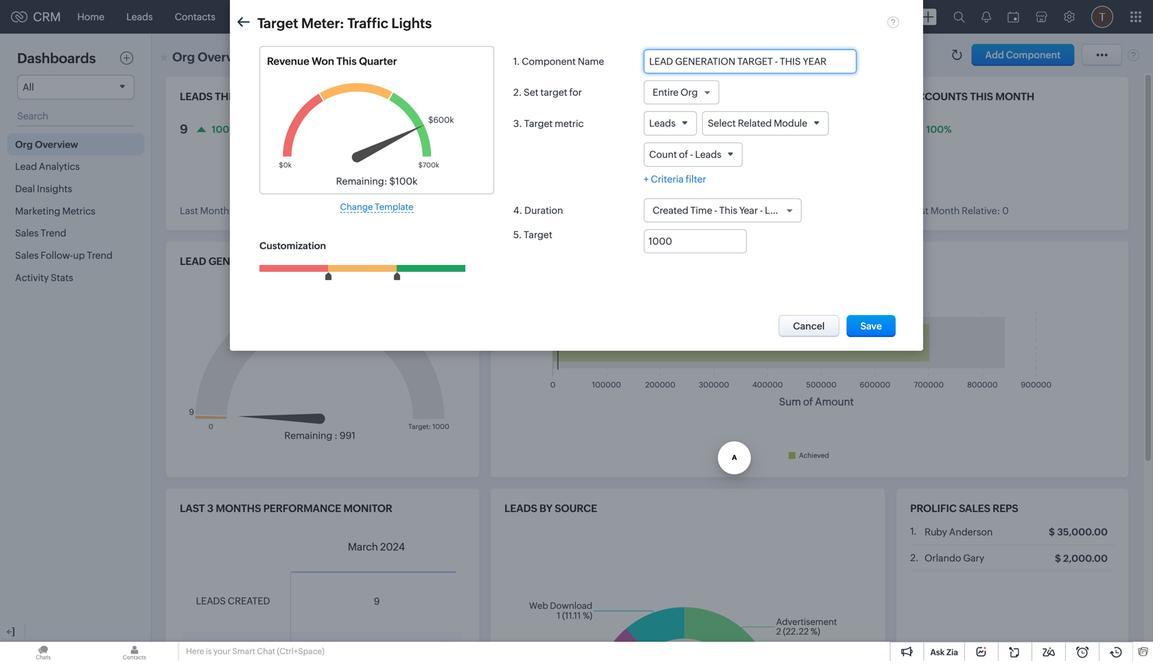 Task type: locate. For each thing, give the bounding box(es) containing it.
org left in
[[681, 87, 698, 98]]

100% down accounts
[[926, 124, 952, 135]]

sales
[[15, 228, 39, 239], [15, 250, 39, 261]]

1 vertical spatial leads
[[505, 502, 537, 514]]

0 horizontal spatial 100%
[[212, 124, 237, 135]]

1 last from the left
[[180, 205, 198, 216]]

accounts link
[[226, 0, 291, 33]]

is
[[206, 647, 212, 656]]

Search text field
[[17, 106, 134, 126]]

revenue
[[267, 55, 309, 67]]

1 vertical spatial this
[[719, 205, 737, 216]]

last for accounts this month
[[910, 205, 929, 216]]

org overview
[[15, 139, 78, 150]]

target for target meter: traffic lights
[[257, 15, 298, 31]]

0 horizontal spatial last
[[180, 205, 198, 216]]

2 relative: from the left
[[475, 205, 513, 216]]

2 month from the left
[[444, 205, 473, 216]]

leads right "home" link
[[126, 11, 153, 22]]

2 last from the left
[[423, 205, 442, 216]]

None text field
[[644, 229, 747, 253]]

1 horizontal spatial 0
[[1002, 205, 1009, 216]]

None button
[[972, 44, 1075, 66], [779, 315, 839, 337], [972, 44, 1075, 66], [779, 315, 839, 337]]

0 vertical spatial leads
[[180, 91, 213, 103]]

metric
[[555, 118, 584, 129]]

0 horizontal spatial revenue
[[423, 91, 470, 103]]

deals
[[302, 11, 327, 22]]

1 horizontal spatial 100%
[[521, 124, 546, 135]]

month
[[240, 91, 279, 103], [498, 91, 537, 103], [996, 91, 1035, 103]]

3 100% from the left
[[926, 124, 952, 135]]

0 vertical spatial 9
[[180, 122, 188, 136]]

0 for revenue this month
[[515, 205, 522, 216]]

prolific sales reps
[[910, 502, 1018, 514]]

lead
[[15, 161, 37, 172]]

0 vertical spatial revenue
[[423, 91, 470, 103]]

leads by source
[[505, 502, 597, 514]]

$ left 37,000.00
[[423, 122, 431, 136]]

revenue down the duration
[[505, 255, 552, 267]]

select
[[708, 118, 736, 129]]

analytics
[[39, 161, 80, 172]]

1 vertical spatial revenue
[[505, 255, 552, 267]]

2 0 from the left
[[1002, 205, 1009, 216]]

0 horizontal spatial 0
[[515, 205, 522, 216]]

0 vertical spatial sales
[[15, 228, 39, 239]]

1 vertical spatial org
[[15, 139, 33, 150]]

2,000.00
[[1063, 553, 1108, 564]]

1 horizontal spatial this
[[719, 205, 737, 216]]

trend down marketing metrics
[[41, 228, 66, 239]]

0 vertical spatial help image
[[888, 16, 899, 28]]

- for revenue target - this year
[[595, 255, 599, 267]]

1 horizontal spatial month
[[498, 91, 537, 103]]

meetings link
[[384, 0, 447, 33]]

None text field
[[644, 49, 857, 73]]

1 100% from the left
[[212, 124, 237, 135]]

search element
[[945, 0, 973, 34]]

all
[[278, 53, 287, 61]]

trend right up
[[87, 250, 113, 261]]

0 horizontal spatial month
[[240, 91, 279, 103]]

this
[[215, 91, 238, 103], [473, 91, 496, 103], [970, 91, 993, 103], [324, 255, 347, 267], [601, 255, 624, 267]]

$ 35,000.00
[[1049, 526, 1108, 537]]

$ left 35,000.00
[[1049, 526, 1055, 537]]

9 down leads this month
[[180, 122, 188, 136]]

tasks
[[349, 11, 373, 22]]

100%
[[212, 124, 237, 135], [521, 124, 546, 135], [926, 124, 952, 135]]

reps
[[993, 502, 1018, 514]]

1 0 from the left
[[515, 205, 522, 216]]

revenue
[[423, 91, 470, 103], [505, 255, 552, 267]]

100% left 'metric'
[[521, 124, 546, 135]]

help image
[[888, 16, 899, 28], [1128, 49, 1140, 61]]

0 horizontal spatial target
[[277, 255, 316, 267]]

target down customization
[[277, 255, 316, 267]]

last
[[180, 205, 198, 216], [423, 205, 442, 216], [910, 205, 929, 216]]

chats image
[[0, 642, 86, 661]]

1 vertical spatial $
[[1049, 526, 1055, 537]]

create menu element
[[912, 0, 945, 33]]

2 horizontal spatial month
[[931, 205, 960, 216]]

all users
[[278, 53, 308, 61]]

this for revenue
[[473, 91, 496, 103]]

1 vertical spatial sales
[[15, 250, 39, 261]]

2 sales from the top
[[15, 250, 39, 261]]

target up all
[[257, 15, 298, 31]]

2 last month relative: 0 from the left
[[910, 205, 1009, 216]]

- inside field
[[690, 149, 693, 160]]

1 horizontal spatial target
[[554, 255, 593, 267]]

1 vertical spatial target
[[524, 118, 553, 129]]

1 target from the left
[[277, 255, 316, 267]]

35,000.00
[[1057, 526, 1108, 537]]

gary
[[963, 553, 984, 564]]

2 100% from the left
[[521, 124, 546, 135]]

this left "year"
[[719, 205, 737, 216]]

lights
[[391, 15, 432, 31]]

target meter: traffic lights
[[257, 15, 432, 31]]

1 horizontal spatial year
[[627, 255, 653, 267]]

leads for leads created
[[196, 595, 226, 606]]

3 last from the left
[[910, 205, 929, 216]]

0 horizontal spatial this
[[337, 55, 357, 67]]

org up lead
[[15, 139, 33, 150]]

change template
[[340, 202, 413, 212]]

month
[[200, 205, 229, 216], [444, 205, 473, 216], [931, 205, 960, 216]]

37,000.00
[[434, 122, 497, 136]]

target left 'metric'
[[524, 118, 553, 129]]

contacts
[[175, 11, 215, 22]]

+ criteria filter
[[644, 174, 706, 185]]

3 relative: from the left
[[962, 205, 1000, 216]]

profile image
[[1091, 6, 1113, 28]]

name
[[578, 56, 604, 67]]

0 vertical spatial target
[[257, 15, 298, 31]]

up
[[73, 250, 85, 261]]

1 horizontal spatial org
[[681, 87, 698, 98]]

deals
[[667, 91, 700, 103]]

100% down leads this month
[[212, 124, 237, 135]]

set
[[524, 87, 539, 98]]

1 vertical spatial help image
[[1128, 49, 1140, 61]]

of
[[679, 149, 688, 160]]

count of - leads
[[649, 149, 722, 160]]

2 horizontal spatial month
[[996, 91, 1035, 103]]

0 horizontal spatial month
[[200, 205, 229, 216]]

sales for sales trend
[[15, 228, 39, 239]]

$
[[423, 122, 431, 136], [1049, 526, 1055, 537], [1055, 553, 1061, 564]]

0 horizontal spatial relative:
[[231, 205, 270, 216]]

year down change
[[349, 255, 376, 267]]

1 horizontal spatial last
[[423, 205, 442, 216]]

quarter
[[359, 55, 397, 67]]

march 2024
[[348, 541, 405, 553]]

sales inside sales follow-up trend link
[[15, 250, 39, 261]]

$100k
[[389, 176, 418, 187]]

2 horizontal spatial relative:
[[962, 205, 1000, 216]]

1 horizontal spatial last month relative: 0
[[910, 205, 1009, 216]]

months
[[216, 502, 261, 514]]

2 vertical spatial target
[[524, 229, 552, 240]]

2 horizontal spatial last
[[910, 205, 929, 216]]

chat
[[257, 647, 275, 656]]

0 vertical spatial this
[[337, 55, 357, 67]]

100% for 9
[[212, 124, 237, 135]]

1 last month relative: 0 from the left
[[423, 205, 522, 216]]

relative: for accounts
[[962, 205, 1000, 216]]

9 down march 2024
[[374, 596, 380, 607]]

1 vertical spatial 9
[[374, 596, 380, 607]]

revenue for revenue target - this year
[[505, 255, 552, 267]]

None submit
[[847, 315, 896, 337]]

2 month from the left
[[498, 91, 537, 103]]

users
[[288, 53, 308, 61]]

1 sales from the top
[[15, 228, 39, 239]]

$ left 2,000.00
[[1055, 553, 1061, 564]]

for
[[569, 87, 582, 98]]

leads down the entire
[[649, 118, 676, 129]]

Leads field
[[644, 111, 697, 136]]

this right won
[[337, 55, 357, 67]]

Select Related Module field
[[702, 111, 829, 136]]

revenue up $ 37,000.00
[[423, 91, 470, 103]]

3 month from the left
[[931, 205, 960, 216]]

2. orlando gary
[[910, 552, 984, 564]]

0 horizontal spatial last month relative: 0
[[423, 205, 522, 216]]

sales up activity
[[15, 250, 39, 261]]

criteria
[[651, 174, 684, 185]]

leads inside field
[[649, 118, 676, 129]]

trend
[[41, 228, 66, 239], [87, 250, 113, 261]]

0 horizontal spatial help image
[[888, 16, 899, 28]]

in
[[702, 91, 713, 103]]

1 horizontal spatial trend
[[87, 250, 113, 261]]

lead generation target - this year
[[180, 255, 376, 267]]

leads inside field
[[695, 149, 722, 160]]

logo image
[[11, 11, 27, 22]]

relative: for revenue
[[475, 205, 513, 216]]

sales down marketing
[[15, 228, 39, 239]]

deals link
[[291, 0, 338, 33]]

ask zia
[[930, 648, 958, 657]]

relative:
[[231, 205, 270, 216], [475, 205, 513, 216], [962, 205, 1000, 216]]

accounts
[[910, 91, 968, 103]]

profile element
[[1083, 0, 1122, 33]]

0 horizontal spatial year
[[349, 255, 376, 267]]

9
[[180, 122, 188, 136], [374, 596, 380, 607]]

100% for $ 37,000.00
[[521, 124, 546, 135]]

2 target from the left
[[554, 255, 593, 267]]

deal insights
[[15, 183, 72, 194]]

0 horizontal spatial trend
[[41, 228, 66, 239]]

sales follow-up trend
[[15, 250, 113, 261]]

month for revenue this month
[[444, 205, 473, 216]]

calendar image
[[1008, 11, 1019, 22]]

leads right of at the top right
[[695, 149, 722, 160]]

1 horizontal spatial revenue
[[505, 255, 552, 267]]

month for $ 37,000.00
[[498, 91, 537, 103]]

1.
[[910, 526, 917, 537]]

this
[[337, 55, 357, 67], [719, 205, 737, 216]]

2 vertical spatial $
[[1055, 553, 1061, 564]]

1 month from the left
[[240, 91, 279, 103]]

leads
[[180, 91, 213, 103], [505, 502, 537, 514], [196, 595, 226, 606]]

last month relative: 0
[[423, 205, 522, 216], [910, 205, 1009, 216]]

related
[[738, 118, 772, 129]]

org
[[681, 87, 698, 98], [15, 139, 33, 150]]

2 year from the left
[[627, 255, 653, 267]]

leads
[[126, 11, 153, 22], [649, 118, 676, 129], [695, 149, 722, 160], [765, 205, 791, 216]]

dashboards
[[17, 50, 96, 66]]

target down the duration
[[524, 229, 552, 240]]

1 horizontal spatial month
[[444, 205, 473, 216]]

0 vertical spatial org
[[681, 87, 698, 98]]

target down the duration
[[554, 255, 593, 267]]

last month relative:
[[180, 205, 270, 216]]

+
[[644, 174, 649, 185]]

2 horizontal spatial 100%
[[926, 124, 952, 135]]

1 horizontal spatial relative:
[[475, 205, 513, 216]]

marketing
[[15, 205, 60, 216]]

year down created
[[627, 255, 653, 267]]

0 vertical spatial $
[[423, 122, 431, 136]]

select related module
[[708, 118, 807, 129]]

$ 37,000.00
[[423, 122, 497, 136]]

2 vertical spatial leads
[[196, 595, 226, 606]]



Task type: describe. For each thing, give the bounding box(es) containing it.
overview
[[35, 139, 78, 150]]

target metric
[[524, 118, 584, 129]]

1 vertical spatial trend
[[87, 250, 113, 261]]

contacts image
[[91, 642, 178, 661]]

1 year from the left
[[349, 255, 376, 267]]

created
[[228, 595, 270, 606]]

generation
[[209, 255, 274, 267]]

search image
[[953, 11, 965, 23]]

marketing metrics link
[[7, 200, 144, 222]]

smart
[[232, 647, 255, 656]]

source
[[555, 502, 597, 514]]

signals image
[[982, 11, 991, 23]]

2.
[[910, 552, 919, 563]]

org overview link
[[7, 133, 144, 155]]

remaining:
[[336, 176, 387, 187]]

by
[[540, 502, 553, 514]]

pipeline
[[715, 91, 759, 103]]

1 horizontal spatial 9
[[374, 596, 380, 607]]

anderson
[[949, 526, 993, 537]]

prolific
[[910, 502, 957, 514]]

1 relative: from the left
[[231, 205, 270, 216]]

$ for $ 2,000.00
[[1055, 553, 1061, 564]]

revenue for revenue this month
[[423, 91, 470, 103]]

sales
[[959, 502, 991, 514]]

crm
[[33, 10, 61, 24]]

this for accounts
[[970, 91, 993, 103]]

entire org
[[653, 87, 698, 98]]

change
[[340, 202, 373, 212]]

follow-
[[41, 250, 73, 261]]

here is your smart chat (ctrl+space)
[[186, 647, 325, 656]]

$ for $ 35,000.00
[[1049, 526, 1055, 537]]

leads link
[[115, 0, 164, 33]]

meter:
[[301, 15, 344, 31]]

revenue target - this year
[[505, 255, 653, 267]]

last
[[180, 502, 205, 514]]

component name
[[522, 56, 604, 67]]

lead
[[180, 255, 206, 267]]

metrics
[[62, 205, 95, 216]]

2024
[[380, 541, 405, 553]]

leads for leads by source
[[505, 502, 537, 514]]

deal
[[15, 183, 35, 194]]

customization
[[259, 240, 326, 251]]

1 month from the left
[[200, 205, 229, 216]]

march
[[348, 541, 378, 553]]

last for revenue this month
[[423, 205, 442, 216]]

home
[[77, 11, 104, 22]]

meetings
[[395, 11, 436, 22]]

stats
[[51, 272, 73, 283]]

ruby
[[925, 526, 947, 537]]

sales for sales follow-up trend
[[15, 250, 39, 261]]

0 for accounts this month
[[1002, 205, 1009, 216]]

performance
[[263, 502, 341, 514]]

1 horizontal spatial help image
[[1128, 49, 1140, 61]]

filter
[[686, 174, 706, 185]]

entire
[[653, 87, 679, 98]]

ask
[[930, 648, 945, 657]]

time
[[690, 205, 712, 216]]

your
[[214, 647, 231, 656]]

activity stats link
[[7, 266, 144, 289]]

ruby anderson
[[925, 526, 993, 537]]

enterprise-trial
[[829, 7, 892, 17]]

$ 2,000.00
[[1055, 553, 1108, 564]]

activity
[[15, 272, 49, 283]]

leads right "year"
[[765, 205, 791, 216]]

3
[[207, 502, 214, 514]]

deal insights link
[[7, 178, 144, 200]]

0 vertical spatial trend
[[41, 228, 66, 239]]

Count of - Leads field
[[644, 142, 743, 167]]

duration
[[524, 205, 563, 216]]

leads created
[[196, 595, 270, 606]]

traffic
[[347, 15, 388, 31]]

target for target metric
[[524, 118, 553, 129]]

component
[[522, 56, 576, 67]]

month for 9
[[240, 91, 279, 103]]

leads for leads this month
[[180, 91, 213, 103]]

activity stats
[[15, 272, 73, 283]]

create menu image
[[920, 9, 937, 25]]

$ for $ 37,000.00
[[423, 122, 431, 136]]

achieved
[[799, 451, 829, 459]]

module
[[774, 118, 807, 129]]

signals element
[[973, 0, 999, 34]]

month for accounts this month
[[931, 205, 960, 216]]

created
[[653, 205, 689, 216]]

remaining: $100k
[[336, 176, 418, 187]]

lead analytics link
[[7, 155, 144, 178]]

3 month from the left
[[996, 91, 1035, 103]]

here
[[186, 647, 204, 656]]

last 3 months performance monitor
[[180, 502, 392, 514]]

this for leads
[[215, 91, 238, 103]]

- for created time - this year - leads
[[714, 205, 717, 216]]

revenue this month
[[423, 91, 537, 103]]

last month relative: 0 for accounts
[[910, 205, 1009, 216]]

last month relative: 0 for revenue
[[423, 205, 522, 216]]

trial
[[874, 7, 892, 17]]

- for count of - leads
[[690, 149, 693, 160]]

leads this month
[[180, 91, 279, 103]]

0 horizontal spatial 9
[[180, 122, 188, 136]]

8
[[667, 114, 675, 128]]

created time - this year - leads
[[653, 205, 791, 216]]

accounts
[[237, 11, 280, 22]]

0 horizontal spatial org
[[15, 139, 33, 150]]



Task type: vqa. For each thing, say whether or not it's contained in the screenshot.
REVENUE THIS MONTH's the REVENUE
yes



